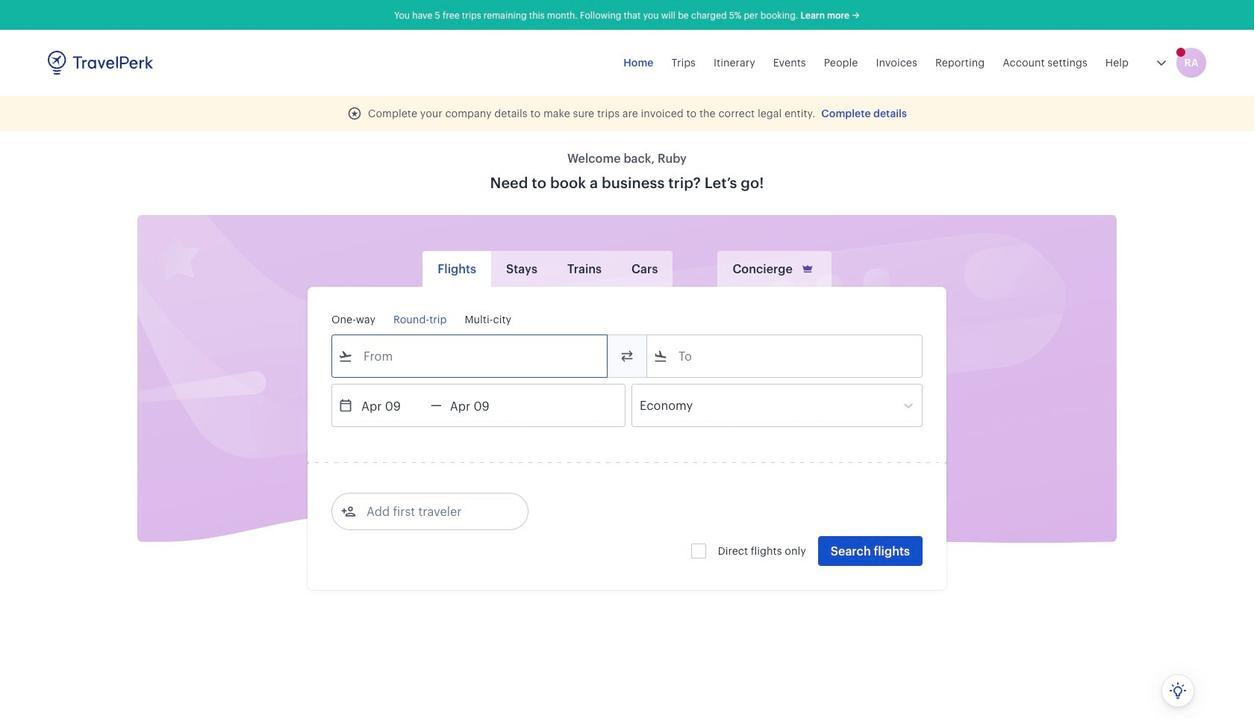 Task type: describe. For each thing, give the bounding box(es) containing it.
To search field
[[668, 344, 903, 368]]

From search field
[[353, 344, 588, 368]]

Add first traveler search field
[[356, 499, 511, 523]]



Task type: locate. For each thing, give the bounding box(es) containing it.
Return text field
[[442, 385, 520, 426]]

Depart text field
[[353, 385, 431, 426]]



